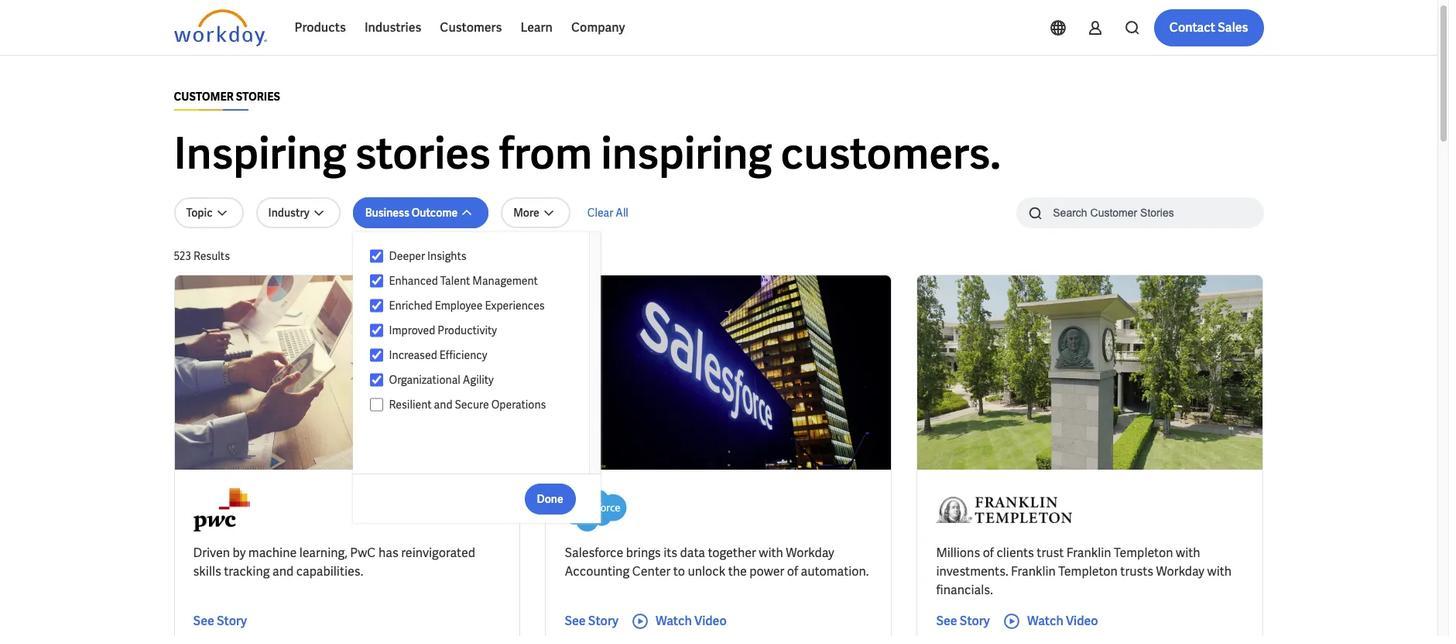Task type: locate. For each thing, give the bounding box(es) containing it.
and down organizational agility
[[434, 398, 453, 412]]

learning,
[[299, 545, 348, 561]]

increased efficiency link
[[383, 346, 574, 365]]

see story link down financials.
[[936, 612, 990, 631]]

story down financials.
[[960, 613, 990, 630]]

story for millions of clients trust franklin templeton with investments. franklin templeton trusts workday with financials.
[[960, 613, 990, 630]]

1 horizontal spatial watch video link
[[1003, 612, 1099, 631]]

see story for millions of clients trust franklin templeton with investments. franklin templeton trusts workday with financials.
[[936, 613, 990, 630]]

of right power
[[787, 564, 798, 580]]

Search Customer Stories text field
[[1044, 199, 1234, 226]]

clients
[[997, 545, 1034, 561]]

talent
[[440, 274, 470, 288]]

see story
[[193, 613, 247, 630], [565, 613, 619, 630], [936, 613, 990, 630]]

customers
[[440, 19, 502, 36]]

templeton
[[1114, 545, 1174, 561], [1059, 564, 1118, 580]]

watch down 'to'
[[656, 613, 692, 630]]

1 horizontal spatial video
[[1066, 613, 1099, 630]]

business outcome
[[365, 206, 458, 220]]

1 horizontal spatial see story link
[[565, 612, 619, 631]]

2 horizontal spatial see
[[936, 613, 958, 630]]

watch video down 'millions of clients trust franklin templeton with investments. franklin templeton trusts workday with financials.'
[[1027, 613, 1099, 630]]

2 video from the left
[[1066, 613, 1099, 630]]

3 story from the left
[[960, 613, 990, 630]]

1 horizontal spatial see
[[565, 613, 586, 630]]

1 vertical spatial and
[[273, 564, 294, 580]]

workday up automation.
[[786, 545, 835, 561]]

story down accounting
[[588, 613, 619, 630]]

outcome
[[412, 206, 458, 220]]

3 see story link from the left
[[936, 612, 990, 631]]

2 horizontal spatial with
[[1208, 564, 1232, 580]]

0 vertical spatial of
[[983, 545, 994, 561]]

1 horizontal spatial franklin
[[1067, 545, 1112, 561]]

see story down skills
[[193, 613, 247, 630]]

enriched employee experiences
[[389, 299, 545, 313]]

see story down financials.
[[936, 613, 990, 630]]

0 horizontal spatial story
[[217, 613, 247, 630]]

watch down 'millions of clients trust franklin templeton with investments. franklin templeton trusts workday with financials.'
[[1027, 613, 1064, 630]]

1 video from the left
[[695, 613, 727, 630]]

deeper insights
[[389, 249, 467, 263]]

story down "tracking"
[[217, 613, 247, 630]]

0 vertical spatial templeton
[[1114, 545, 1174, 561]]

0 horizontal spatial see story
[[193, 613, 247, 630]]

1 horizontal spatial watch
[[1027, 613, 1064, 630]]

1 horizontal spatial and
[[434, 398, 453, 412]]

organizational agility link
[[383, 371, 574, 389]]

2 see story link from the left
[[565, 612, 619, 631]]

1 horizontal spatial see story
[[565, 613, 619, 630]]

2 horizontal spatial see story
[[936, 613, 990, 630]]

franklin down trust
[[1011, 564, 1056, 580]]

1 vertical spatial of
[[787, 564, 798, 580]]

all
[[616, 206, 629, 220]]

0 horizontal spatial see story link
[[193, 612, 247, 631]]

1 watch video from the left
[[656, 613, 727, 630]]

0 horizontal spatial watch video
[[656, 613, 727, 630]]

0 horizontal spatial franklin
[[1011, 564, 1056, 580]]

enriched employee experiences link
[[383, 297, 574, 315]]

franklin templeton companies, llc image
[[936, 489, 1073, 532]]

watch video link down 'millions of clients trust franklin templeton with investments. franklin templeton trusts workday with financials.'
[[1003, 612, 1099, 631]]

1 watch from the left
[[656, 613, 692, 630]]

2 see from the left
[[565, 613, 586, 630]]

see
[[193, 613, 214, 630], [565, 613, 586, 630], [936, 613, 958, 630]]

reinvigorated
[[401, 545, 475, 561]]

improved productivity link
[[383, 321, 574, 340]]

0 horizontal spatial watch
[[656, 613, 692, 630]]

franklin
[[1067, 545, 1112, 561], [1011, 564, 1056, 580]]

see down financials.
[[936, 613, 958, 630]]

company button
[[562, 9, 635, 46]]

tracking
[[224, 564, 270, 580]]

workday
[[786, 545, 835, 561], [1157, 564, 1205, 580]]

of up investments.
[[983, 545, 994, 561]]

3 see story from the left
[[936, 613, 990, 630]]

watch video for to
[[656, 613, 727, 630]]

0 horizontal spatial of
[[787, 564, 798, 580]]

contact
[[1170, 19, 1216, 36]]

0 horizontal spatial watch video link
[[631, 612, 727, 631]]

industries button
[[355, 9, 431, 46]]

2 story from the left
[[588, 613, 619, 630]]

1 watch video link from the left
[[631, 612, 727, 631]]

results
[[193, 249, 230, 263]]

improved
[[389, 324, 435, 338]]

agility
[[463, 373, 494, 387]]

operations
[[491, 398, 546, 412]]

franklin right trust
[[1067, 545, 1112, 561]]

and down machine
[[273, 564, 294, 580]]

clear all
[[588, 206, 629, 220]]

3 see from the left
[[936, 613, 958, 630]]

enhanced talent management
[[389, 274, 538, 288]]

0 horizontal spatial workday
[[786, 545, 835, 561]]

1 horizontal spatial story
[[588, 613, 619, 630]]

workday inside salesforce brings its data together with workday accounting center to unlock the power of automation.
[[786, 545, 835, 561]]

enhanced
[[389, 274, 438, 288]]

1 horizontal spatial watch video
[[1027, 613, 1099, 630]]

millions
[[936, 545, 981, 561]]

2 watch video link from the left
[[1003, 612, 1099, 631]]

None checkbox
[[370, 324, 383, 338], [370, 348, 383, 362], [370, 373, 383, 387], [370, 324, 383, 338], [370, 348, 383, 362], [370, 373, 383, 387]]

stories
[[236, 90, 280, 104]]

1 horizontal spatial workday
[[1157, 564, 1205, 580]]

driven by machine learning, pwc has reinvigorated skills tracking and capabilities.
[[193, 545, 475, 580]]

story
[[217, 613, 247, 630], [588, 613, 619, 630], [960, 613, 990, 630]]

watch
[[656, 613, 692, 630], [1027, 613, 1064, 630]]

watch video
[[656, 613, 727, 630], [1027, 613, 1099, 630]]

resilient and secure operations
[[389, 398, 546, 412]]

see story link down accounting
[[565, 612, 619, 631]]

productivity
[[438, 324, 497, 338]]

see story down accounting
[[565, 613, 619, 630]]

0 horizontal spatial see
[[193, 613, 214, 630]]

pwc
[[350, 545, 376, 561]]

templeton up trusts
[[1114, 545, 1174, 561]]

by
[[233, 545, 246, 561]]

watch video down 'to'
[[656, 613, 727, 630]]

1 vertical spatial franklin
[[1011, 564, 1056, 580]]

salesforce brings its data together with workday accounting center to unlock the power of automation.
[[565, 545, 869, 580]]

see story link
[[193, 612, 247, 631], [565, 612, 619, 631], [936, 612, 990, 631]]

workday inside 'millions of clients trust franklin templeton with investments. franklin templeton trusts workday with financials.'
[[1157, 564, 1205, 580]]

1 vertical spatial workday
[[1157, 564, 1205, 580]]

0 vertical spatial franklin
[[1067, 545, 1112, 561]]

watch video link for center
[[631, 612, 727, 631]]

see story link down skills
[[193, 612, 247, 631]]

video down "unlock"
[[695, 613, 727, 630]]

video
[[695, 613, 727, 630], [1066, 613, 1099, 630]]

1 horizontal spatial of
[[983, 545, 994, 561]]

watch video link down 'to'
[[631, 612, 727, 631]]

from
[[499, 125, 593, 182]]

salesforce.com image
[[565, 489, 627, 532]]

workday right trusts
[[1157, 564, 1205, 580]]

watch video link
[[631, 612, 727, 631], [1003, 612, 1099, 631]]

see down skills
[[193, 613, 214, 630]]

2 watch video from the left
[[1027, 613, 1099, 630]]

center
[[632, 564, 671, 580]]

insights
[[427, 249, 467, 263]]

with
[[759, 545, 784, 561], [1176, 545, 1201, 561], [1208, 564, 1232, 580]]

2 horizontal spatial story
[[960, 613, 990, 630]]

templeton down trust
[[1059, 564, 1118, 580]]

driven
[[193, 545, 230, 561]]

management
[[473, 274, 538, 288]]

industry
[[268, 206, 310, 220]]

0 vertical spatial workday
[[786, 545, 835, 561]]

has
[[379, 545, 399, 561]]

0 horizontal spatial and
[[273, 564, 294, 580]]

see down accounting
[[565, 613, 586, 630]]

None checkbox
[[370, 249, 383, 263], [370, 274, 383, 288], [370, 299, 383, 313], [370, 398, 383, 412], [370, 249, 383, 263], [370, 274, 383, 288], [370, 299, 383, 313], [370, 398, 383, 412]]

watch video for templeton
[[1027, 613, 1099, 630]]

2 watch from the left
[[1027, 613, 1064, 630]]

0 horizontal spatial video
[[695, 613, 727, 630]]

of
[[983, 545, 994, 561], [787, 564, 798, 580]]

secure
[[455, 398, 489, 412]]

0 horizontal spatial with
[[759, 545, 784, 561]]

video down 'millions of clients trust franklin templeton with investments. franklin templeton trusts workday with financials.'
[[1066, 613, 1099, 630]]

topic
[[186, 206, 213, 220]]

2 horizontal spatial see story link
[[936, 612, 990, 631]]

2 see story from the left
[[565, 613, 619, 630]]

more button
[[501, 197, 571, 228]]



Task type: describe. For each thing, give the bounding box(es) containing it.
523
[[174, 249, 191, 263]]

financials.
[[936, 582, 993, 599]]

together
[[708, 545, 756, 561]]

automation.
[[801, 564, 869, 580]]

with inside salesforce brings its data together with workday accounting center to unlock the power of automation.
[[759, 545, 784, 561]]

its
[[664, 545, 678, 561]]

company
[[571, 19, 625, 36]]

trust
[[1037, 545, 1064, 561]]

pricewaterhousecoopers global licensing services corporation (pwc) image
[[193, 489, 250, 532]]

watch for center
[[656, 613, 692, 630]]

inspiring
[[174, 125, 347, 182]]

of inside 'millions of clients trust franklin templeton with investments. franklin templeton trusts workday with financials.'
[[983, 545, 994, 561]]

1 see story link from the left
[[193, 612, 247, 631]]

inspiring stories from inspiring customers.
[[174, 125, 1001, 182]]

watch for franklin
[[1027, 613, 1064, 630]]

increased
[[389, 348, 437, 362]]

more
[[513, 206, 540, 220]]

salesforce
[[565, 545, 624, 561]]

learn button
[[511, 9, 562, 46]]

see story link for millions of clients trust franklin templeton with investments. franklin templeton trusts workday with financials.
[[936, 612, 990, 631]]

1 see story from the left
[[193, 613, 247, 630]]

stories
[[355, 125, 491, 182]]

deeper insights link
[[383, 247, 574, 266]]

learn
[[521, 19, 553, 36]]

contact sales link
[[1154, 9, 1264, 46]]

done
[[537, 492, 563, 506]]

see story link for salesforce brings its data together with workday accounting center to unlock the power of automation.
[[565, 612, 619, 631]]

topic button
[[174, 197, 244, 228]]

story for salesforce brings its data together with workday accounting center to unlock the power of automation.
[[588, 613, 619, 630]]

data
[[680, 545, 705, 561]]

of inside salesforce brings its data together with workday accounting center to unlock the power of automation.
[[787, 564, 798, 580]]

resilient
[[389, 398, 432, 412]]

resilient and secure operations link
[[383, 396, 574, 414]]

clear all button
[[583, 197, 633, 228]]

millions of clients trust franklin templeton with investments. franklin templeton trusts workday with financials.
[[936, 545, 1232, 599]]

trusts
[[1121, 564, 1154, 580]]

unlock
[[688, 564, 726, 580]]

investments.
[[936, 564, 1009, 580]]

inspiring
[[601, 125, 772, 182]]

see for salesforce brings its data together with workday accounting center to unlock the power of automation.
[[565, 613, 586, 630]]

customers.
[[781, 125, 1001, 182]]

523 results
[[174, 249, 230, 263]]

industry button
[[256, 197, 340, 228]]

1 vertical spatial templeton
[[1059, 564, 1118, 580]]

improved productivity
[[389, 324, 497, 338]]

brings
[[626, 545, 661, 561]]

see for millions of clients trust franklin templeton with investments. franklin templeton trusts workday with financials.
[[936, 613, 958, 630]]

the
[[728, 564, 747, 580]]

1 story from the left
[[217, 613, 247, 630]]

experiences
[[485, 299, 545, 313]]

organizational agility
[[389, 373, 494, 387]]

video for to
[[695, 613, 727, 630]]

and inside driven by machine learning, pwc has reinvigorated skills tracking and capabilities.
[[273, 564, 294, 580]]

customers button
[[431, 9, 511, 46]]

customer stories
[[174, 90, 280, 104]]

see story for salesforce brings its data together with workday accounting center to unlock the power of automation.
[[565, 613, 619, 630]]

employee
[[435, 299, 483, 313]]

industries
[[365, 19, 422, 36]]

1 see from the left
[[193, 613, 214, 630]]

video for templeton
[[1066, 613, 1099, 630]]

to
[[674, 564, 685, 580]]

products button
[[285, 9, 355, 46]]

watch video link for franklin
[[1003, 612, 1099, 631]]

increased efficiency
[[389, 348, 487, 362]]

0 vertical spatial and
[[434, 398, 453, 412]]

sales
[[1218, 19, 1249, 36]]

customer
[[174, 90, 234, 104]]

contact sales
[[1170, 19, 1249, 36]]

go to the homepage image
[[174, 9, 267, 46]]

business
[[365, 206, 410, 220]]

organizational
[[389, 373, 461, 387]]

done button
[[525, 484, 576, 515]]

skills
[[193, 564, 221, 580]]

accounting
[[565, 564, 630, 580]]

efficiency
[[440, 348, 487, 362]]

capabilities.
[[296, 564, 363, 580]]

power
[[750, 564, 785, 580]]

business outcome button
[[353, 197, 489, 228]]

enhanced talent management link
[[383, 272, 574, 290]]

1 horizontal spatial with
[[1176, 545, 1201, 561]]

products
[[295, 19, 346, 36]]

clear
[[588, 206, 613, 220]]

machine
[[248, 545, 297, 561]]

enriched
[[389, 299, 433, 313]]

deeper
[[389, 249, 425, 263]]



Task type: vqa. For each thing, say whether or not it's contained in the screenshot.
Learning,
yes



